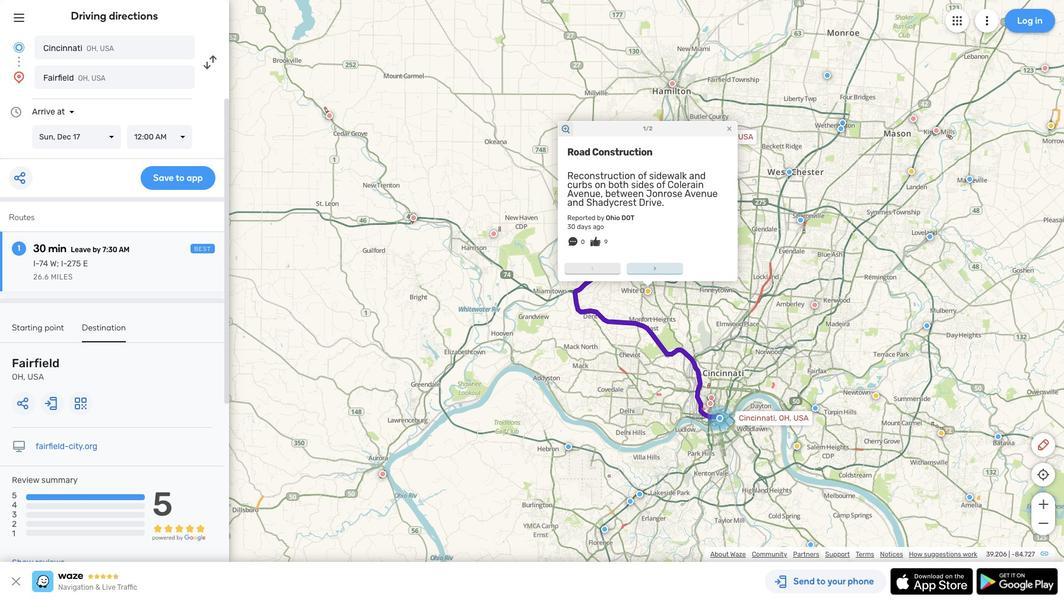 Task type: locate. For each thing, give the bounding box(es) containing it.
between
[[605, 188, 644, 199]]

oh,
[[87, 45, 98, 53], [78, 74, 90, 83], [724, 132, 736, 141], [12, 372, 25, 382], [779, 414, 792, 423]]

30 left days
[[567, 223, 576, 231]]

fairfield down starting point button
[[12, 356, 60, 370]]

i-74 w; i-275 e 26.6 miles
[[33, 259, 88, 281]]

0 vertical spatial by
[[597, 214, 604, 222]]

0 vertical spatial 1
[[18, 243, 20, 253]]

by up ago
[[597, 214, 604, 222]]

usa inside cincinnati oh, usa
[[100, 45, 114, 53]]

0 horizontal spatial am
[[119, 246, 130, 254]]

x image
[[9, 575, 23, 589]]

1 horizontal spatial am
[[155, 132, 167, 141]]

of right sides
[[657, 179, 665, 191]]

0 vertical spatial am
[[155, 132, 167, 141]]

arrive at
[[32, 107, 65, 117]]

review summary
[[12, 475, 78, 486]]

by
[[597, 214, 604, 222], [93, 246, 101, 254]]

and
[[689, 170, 706, 182], [567, 197, 584, 208]]

oh, right the cincinnati on the top of page
[[87, 45, 98, 53]]

fairfield oh, usa down cincinnati oh, usa at the left top of the page
[[43, 73, 106, 83]]

fairfield
[[43, 73, 74, 83], [12, 356, 60, 370]]

ohio
[[606, 214, 620, 222]]

current location image
[[12, 40, 26, 55]]

0 horizontal spatial hazard image
[[873, 392, 880, 399]]

destination
[[82, 323, 126, 333]]

reported
[[567, 214, 596, 222]]

road
[[567, 147, 590, 158]]

arrive
[[32, 107, 55, 117]]

39.206 | -84.727
[[986, 551, 1035, 559]]

1 horizontal spatial by
[[597, 214, 604, 222]]

oh, right cincinnati,
[[779, 414, 792, 423]]

i- up 26.6
[[33, 259, 39, 269]]

0 horizontal spatial by
[[93, 246, 101, 254]]

0 horizontal spatial and
[[567, 197, 584, 208]]

fairfield down the cincinnati on the top of page
[[43, 73, 74, 83]]

&
[[95, 583, 100, 592]]

5 inside 5 4 3 2 1
[[12, 491, 17, 501]]

12:00 am
[[134, 132, 167, 141]]

hazard image
[[908, 168, 915, 175], [938, 430, 945, 437], [794, 443, 801, 450]]

sun, dec 17
[[39, 132, 80, 141]]

police image
[[839, 119, 846, 126], [838, 125, 845, 132], [966, 176, 973, 183], [927, 233, 934, 240], [812, 405, 819, 412], [995, 433, 1002, 440], [636, 491, 643, 498], [627, 498, 634, 505]]

1 horizontal spatial and
[[689, 170, 706, 182]]

1 horizontal spatial of
[[657, 179, 665, 191]]

fairfield-city.org
[[36, 442, 97, 452]]

road closed image
[[1042, 65, 1049, 72], [669, 80, 676, 87], [326, 112, 333, 119], [910, 115, 917, 122], [933, 127, 940, 134], [410, 214, 417, 221], [490, 230, 497, 237], [811, 302, 819, 309], [708, 394, 715, 401], [707, 400, 714, 407]]

avenue,
[[567, 188, 603, 199]]

1 horizontal spatial i-
[[61, 259, 67, 269]]

cincinnati, oh, usa
[[739, 414, 809, 423]]

by left 7:30
[[93, 246, 101, 254]]

notices link
[[880, 551, 903, 559]]

oh, inside cincinnati oh, usa
[[87, 45, 98, 53]]

waze
[[730, 551, 746, 559]]

police image
[[824, 72, 831, 79], [786, 169, 793, 176], [797, 217, 804, 224], [924, 322, 931, 329], [565, 443, 572, 451], [966, 494, 973, 501], [601, 526, 608, 533], [807, 541, 814, 548]]

terms
[[856, 551, 874, 559]]

2 horizontal spatial hazard image
[[938, 430, 945, 437]]

1 horizontal spatial hazard image
[[1048, 122, 1055, 129]]

1 vertical spatial 1
[[12, 529, 15, 539]]

navigation & live traffic
[[58, 583, 137, 592]]

sun, dec 17 list box
[[32, 125, 121, 149]]

1 inside 5 4 3 2 1
[[12, 529, 15, 539]]

notices
[[880, 551, 903, 559]]

summary
[[41, 475, 78, 486]]

0 horizontal spatial i-
[[33, 259, 39, 269]]

fairfield oh, usa down starting point button
[[12, 356, 60, 382]]

computer image
[[12, 440, 26, 454]]

drive.
[[639, 197, 664, 208]]

and up avenue
[[689, 170, 706, 182]]

17
[[73, 132, 80, 141]]

am right 7:30
[[119, 246, 130, 254]]

1 vertical spatial fairfield
[[12, 356, 60, 370]]

usa down cincinnati oh, usa at the left top of the page
[[91, 74, 106, 83]]

0 horizontal spatial hazard image
[[794, 443, 801, 450]]

0 horizontal spatial of
[[638, 170, 647, 182]]

1 vertical spatial am
[[119, 246, 130, 254]]

30
[[567, 223, 576, 231], [33, 242, 46, 255]]

on
[[595, 179, 606, 191]]

road construction
[[567, 147, 653, 158]]

5 for 5
[[152, 485, 173, 524]]

1 vertical spatial hazard image
[[873, 392, 880, 399]]

0 vertical spatial 30
[[567, 223, 576, 231]]

0 horizontal spatial 1
[[12, 529, 15, 539]]

i-
[[33, 259, 39, 269], [61, 259, 67, 269]]

30 up 74
[[33, 242, 46, 255]]

0 horizontal spatial 30
[[33, 242, 46, 255]]

of
[[638, 170, 647, 182], [657, 179, 665, 191]]

driving directions
[[71, 9, 158, 23]]

1 horizontal spatial hazard image
[[908, 168, 915, 175]]

1 horizontal spatial 5
[[152, 485, 173, 524]]

0 vertical spatial and
[[689, 170, 706, 182]]

and up reported
[[567, 197, 584, 208]]

0 vertical spatial fairfield
[[43, 73, 74, 83]]

1 vertical spatial and
[[567, 197, 584, 208]]

fairfield oh, usa
[[43, 73, 106, 83], [12, 356, 60, 382]]

pencil image
[[1036, 438, 1051, 452]]

0 vertical spatial hazard image
[[908, 168, 915, 175]]

reviews
[[35, 558, 65, 568]]

am right 12:00 in the left of the page
[[155, 132, 167, 141]]

hazard image
[[1048, 122, 1055, 129], [873, 392, 880, 399]]

7:30
[[102, 246, 117, 254]]

275
[[67, 259, 81, 269]]

min
[[48, 242, 67, 255]]

1 down '3'
[[12, 529, 15, 539]]

84.727
[[1015, 551, 1035, 559]]

1 vertical spatial by
[[93, 246, 101, 254]]

about waze link
[[710, 551, 746, 559]]

i- right w; on the left top
[[61, 259, 67, 269]]

cincinnati
[[43, 43, 82, 53]]

point
[[45, 323, 64, 333]]

×
[[727, 123, 732, 134]]

reconstruction
[[567, 170, 636, 182]]

about
[[710, 551, 729, 559]]

how
[[909, 551, 923, 559]]

2 vertical spatial hazard image
[[794, 443, 801, 450]]

zoom out image
[[1036, 516, 1051, 531]]

|
[[1009, 551, 1010, 559]]

5
[[152, 485, 173, 524], [12, 491, 17, 501]]

support link
[[825, 551, 850, 559]]

usa down driving directions
[[100, 45, 114, 53]]

sidewalk
[[649, 170, 687, 182]]

39.206
[[986, 551, 1007, 559]]

starting point button
[[12, 323, 64, 341]]

oh, down starting point button
[[12, 372, 25, 382]]

usa right cincinnati,
[[794, 414, 809, 423]]

0 horizontal spatial 5
[[12, 491, 17, 501]]

1 horizontal spatial 30
[[567, 223, 576, 231]]

of up the between
[[638, 170, 647, 182]]

1
[[18, 243, 20, 253], [12, 529, 15, 539]]

fairfield,
[[692, 132, 722, 141]]

1 down routes
[[18, 243, 20, 253]]



Task type: describe. For each thing, give the bounding box(es) containing it.
both
[[608, 179, 629, 191]]

oh, down cincinnati oh, usa at the left top of the page
[[78, 74, 90, 83]]

e
[[83, 259, 88, 269]]

× link
[[724, 123, 735, 134]]

dot
[[622, 214, 635, 222]]

4
[[12, 501, 17, 511]]

avenue
[[685, 188, 718, 199]]

starting
[[12, 323, 42, 333]]

show
[[12, 558, 33, 568]]

location image
[[12, 70, 26, 84]]

12:00
[[134, 132, 154, 141]]

at
[[57, 107, 65, 117]]

9
[[604, 239, 608, 246]]

road closed image
[[379, 471, 386, 478]]

miles
[[51, 273, 73, 281]]

partners
[[793, 551, 820, 559]]

2
[[12, 520, 17, 530]]

0
[[581, 239, 585, 246]]

0 vertical spatial fairfield oh, usa
[[43, 73, 106, 83]]

reconstruction of sidewalk and curbs on both sides of colerain avenue, between jonrose avenue and shadycrest drive. reported by ohio dot 30 days ago
[[567, 170, 718, 231]]

driving
[[71, 9, 107, 23]]

zoom in image
[[1036, 497, 1051, 512]]

best
[[194, 246, 211, 253]]

chevron right image
[[650, 264, 660, 273]]

fairfield-city.org link
[[36, 442, 97, 452]]

community link
[[752, 551, 787, 559]]

0 vertical spatial hazard image
[[1048, 122, 1055, 129]]

navigation
[[58, 583, 94, 592]]

chevron left image
[[588, 264, 597, 273]]

community
[[752, 551, 787, 559]]

2 i- from the left
[[61, 259, 67, 269]]

live
[[102, 583, 116, 592]]

routes
[[9, 213, 35, 223]]

1 vertical spatial hazard image
[[938, 430, 945, 437]]

jonrose
[[646, 188, 683, 199]]

by inside 30 min leave by 7:30 am
[[93, 246, 101, 254]]

clock image
[[9, 105, 23, 119]]

3
[[12, 510, 17, 520]]

partners link
[[793, 551, 820, 559]]

cincinnati oh, usa
[[43, 43, 114, 53]]

terms link
[[856, 551, 874, 559]]

destination button
[[82, 323, 126, 342]]

usa down starting point button
[[27, 372, 44, 382]]

work
[[963, 551, 978, 559]]

city.org
[[69, 442, 97, 452]]

ago
[[593, 223, 604, 231]]

fairfield, oh, usa
[[692, 132, 754, 141]]

26.6
[[33, 273, 49, 281]]

how suggestions work link
[[909, 551, 978, 559]]

1/2
[[643, 125, 653, 132]]

fairfield-
[[36, 442, 69, 452]]

usa right × link
[[738, 132, 754, 141]]

oh, right fairfield,
[[724, 132, 736, 141]]

suggestions
[[924, 551, 961, 559]]

by inside reconstruction of sidewalk and curbs on both sides of colerain avenue, between jonrose avenue and shadycrest drive. reported by ohio dot 30 days ago
[[597, 214, 604, 222]]

dec
[[57, 132, 71, 141]]

30 min leave by 7:30 am
[[33, 242, 130, 255]]

about waze community partners support terms notices how suggestions work
[[710, 551, 978, 559]]

1 vertical spatial fairfield oh, usa
[[12, 356, 60, 382]]

curbs
[[567, 179, 593, 191]]

construction
[[592, 147, 653, 158]]

-
[[1012, 551, 1015, 559]]

5 for 5 4 3 2 1
[[12, 491, 17, 501]]

1 i- from the left
[[33, 259, 39, 269]]

am inside 30 min leave by 7:30 am
[[119, 246, 130, 254]]

starting point
[[12, 323, 64, 333]]

review
[[12, 475, 39, 486]]

colerain
[[668, 179, 704, 191]]

link image
[[1040, 549, 1049, 559]]

leave
[[71, 246, 91, 254]]

w;
[[50, 259, 59, 269]]

sun,
[[39, 132, 55, 141]]

directions
[[109, 9, 158, 23]]

am inside list box
[[155, 132, 167, 141]]

days
[[577, 223, 591, 231]]

5 4 3 2 1
[[12, 491, 17, 539]]

cincinnati,
[[739, 414, 777, 423]]

1 vertical spatial 30
[[33, 242, 46, 255]]

1 horizontal spatial 1
[[18, 243, 20, 253]]

shadycrest
[[586, 197, 637, 208]]

30 inside reconstruction of sidewalk and curbs on both sides of colerain avenue, between jonrose avenue and shadycrest drive. reported by ohio dot 30 days ago
[[567, 223, 576, 231]]

show reviews
[[12, 558, 65, 568]]

sides
[[631, 179, 654, 191]]

74
[[39, 259, 48, 269]]

support
[[825, 551, 850, 559]]

traffic
[[117, 583, 137, 592]]

12:00 am list box
[[127, 125, 192, 149]]



Task type: vqa. For each thing, say whether or not it's contained in the screenshot.
"DESTINATION" button
yes



